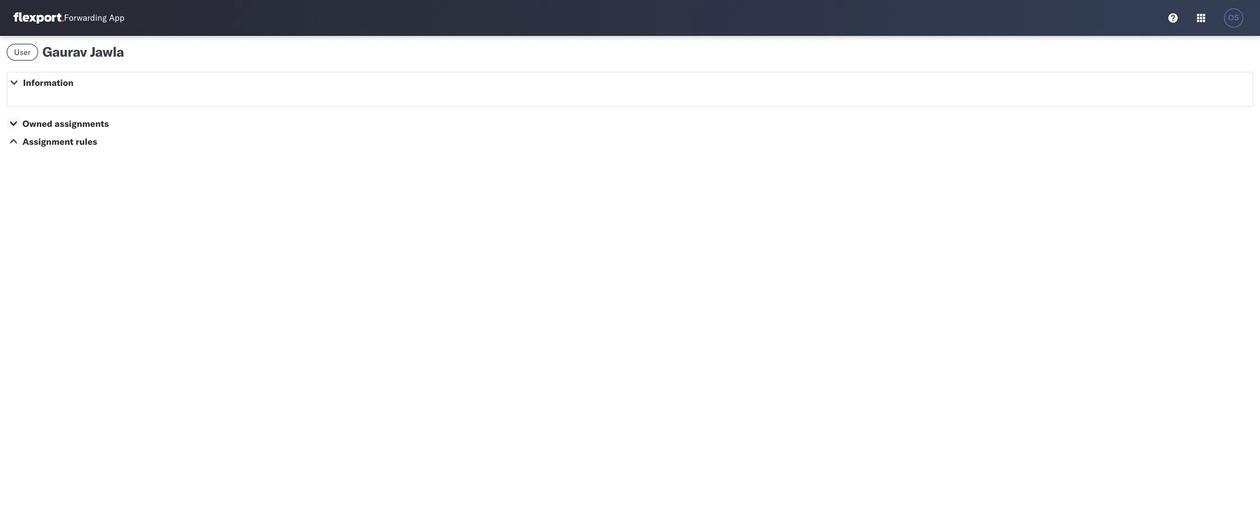 Task type: vqa. For each thing, say whether or not it's contained in the screenshot.
View as client button
no



Task type: describe. For each thing, give the bounding box(es) containing it.
app
[[109, 13, 124, 23]]

forwarding app
[[64, 13, 124, 23]]

flexport. image
[[13, 12, 64, 24]]

gaurav
[[42, 43, 87, 60]]

jawla
[[90, 43, 124, 60]]

user
[[14, 47, 31, 57]]

forwarding
[[64, 13, 107, 23]]

owned
[[22, 118, 52, 129]]

os
[[1228, 13, 1239, 22]]

assignment rules
[[22, 136, 97, 147]]

forwarding app link
[[13, 12, 124, 24]]



Task type: locate. For each thing, give the bounding box(es) containing it.
gaurav jawla
[[42, 43, 124, 60]]

information
[[23, 77, 74, 88]]

assignment
[[22, 136, 73, 147]]

rules
[[76, 136, 97, 147]]

assignments
[[55, 118, 109, 129]]

os button
[[1221, 5, 1247, 31]]

owned assignments
[[22, 118, 109, 129]]



